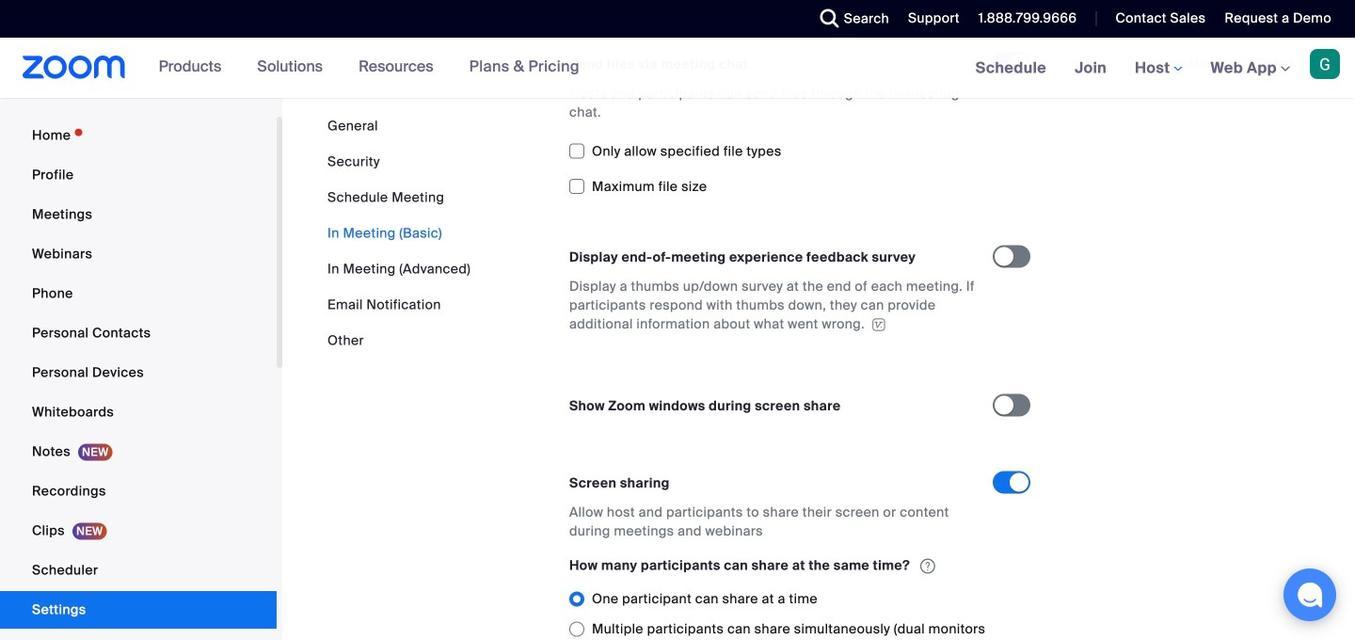 Task type: locate. For each thing, give the bounding box(es) containing it.
menu bar
[[328, 117, 471, 350]]

banner
[[0, 38, 1356, 99]]

application
[[570, 277, 976, 334], [570, 556, 993, 640]]

zoom logo image
[[23, 56, 126, 79]]

meetings navigation
[[962, 38, 1356, 99]]

1 application from the top
[[570, 277, 976, 334]]

option group
[[570, 584, 993, 640]]

open chat image
[[1297, 582, 1324, 608]]

1 vertical spatial application
[[570, 556, 993, 640]]

product information navigation
[[145, 38, 594, 98]]

0 vertical spatial application
[[570, 277, 976, 334]]

2 application from the top
[[570, 556, 993, 640]]



Task type: describe. For each thing, give the bounding box(es) containing it.
profile picture image
[[1310, 49, 1341, 79]]

personal menu menu
[[0, 117, 277, 640]]

support version for display end-of-meeting experience feedback survey image
[[870, 318, 889, 331]]



Task type: vqa. For each thing, say whether or not it's contained in the screenshot.
Learn more about Guest only ICON
no



